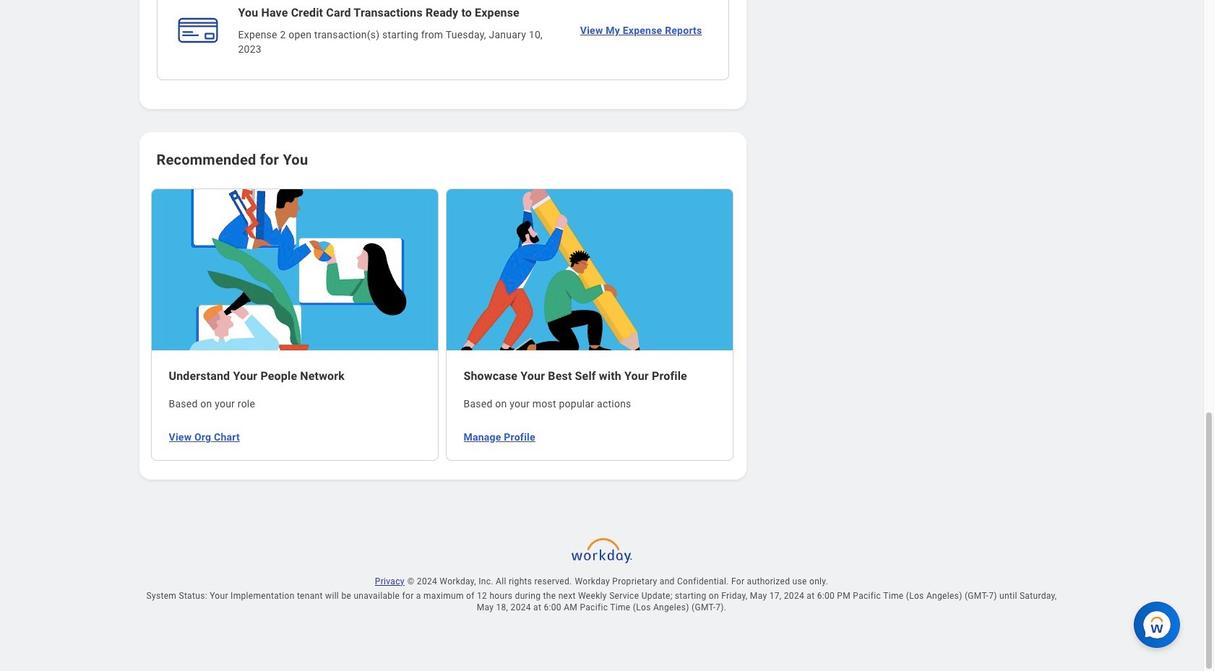 Task type: describe. For each thing, give the bounding box(es) containing it.
workday assistant region
[[1135, 597, 1187, 649]]



Task type: locate. For each thing, give the bounding box(es) containing it.
list
[[151, 187, 735, 463]]

footer
[[116, 532, 1088, 672]]



Task type: vqa. For each thing, say whether or not it's contained in the screenshot.
footer
yes



